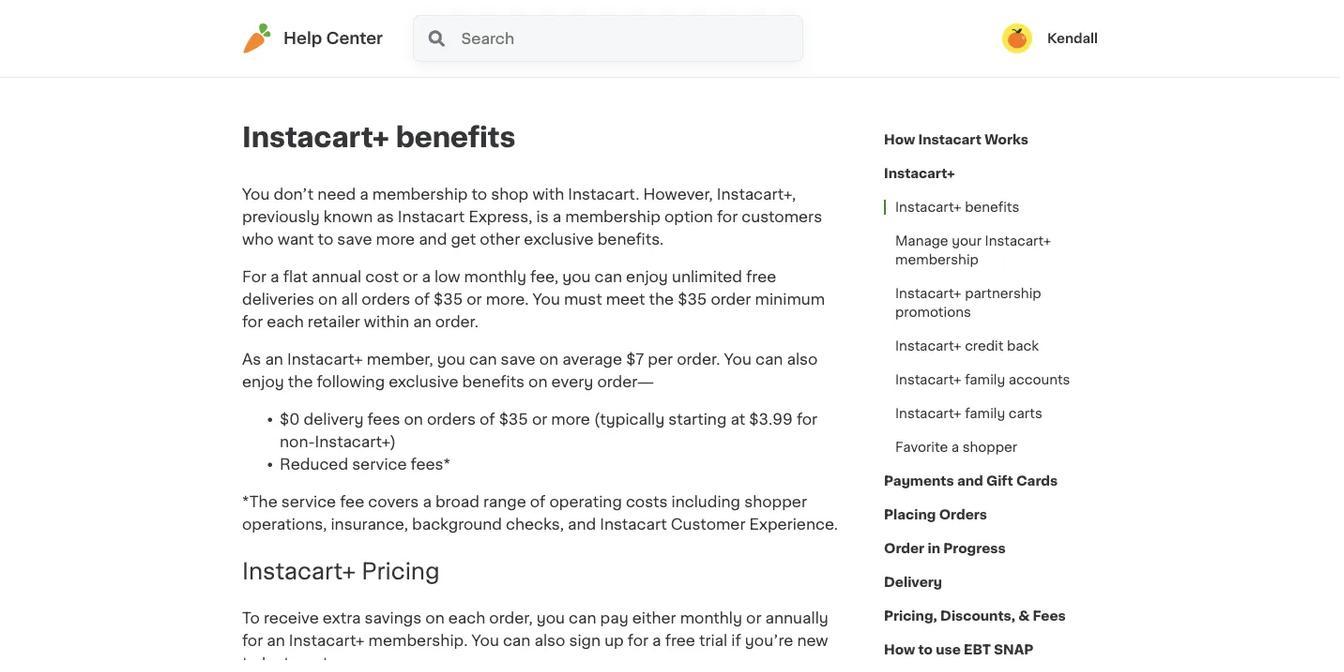 Task type: describe. For each thing, give the bounding box(es) containing it.
how instacart works link
[[884, 123, 1028, 157]]

in
[[928, 542, 940, 556]]

*the
[[242, 495, 278, 510]]

instacart+ credit back link
[[884, 329, 1050, 363]]

order
[[711, 292, 751, 307]]

as
[[377, 209, 394, 224]]

back
[[1007, 340, 1039, 353]]

trial
[[699, 633, 728, 648]]

can down more.
[[469, 352, 497, 367]]

an inside for a flat annual cost or a low monthly fee, you can enjoy unlimited free deliveries on all orders of $35 or more. you must meet the $35 order minimum for each retailer within an order.
[[413, 314, 431, 329]]

and inside *the service fee covers a broad range of operating costs including shopper operations, insurance, background checks, and instacart customer experience.
[[568, 517, 596, 532]]

instacart+ down promotions
[[895, 340, 962, 353]]

a right "for"
[[270, 269, 279, 284]]

if
[[731, 633, 741, 648]]

order—
[[597, 374, 654, 389]]

unlimited
[[672, 269, 742, 284]]

shopper inside *the service fee covers a broad range of operating costs including shopper operations, insurance, background checks, and instacart customer experience.
[[744, 495, 807, 510]]

favorite
[[895, 441, 948, 454]]

Search search field
[[459, 16, 802, 61]]

who
[[242, 232, 274, 247]]

orders inside for a flat annual cost or a low monthly fee, you can enjoy unlimited free deliveries on all orders of $35 or more. you must meet the $35 order minimum for each retailer within an order.
[[362, 292, 410, 307]]

receive
[[264, 611, 319, 626]]

&
[[1018, 610, 1030, 623]]

new
[[797, 633, 828, 648]]

you're
[[745, 633, 793, 648]]

user avatar image
[[1002, 23, 1032, 53]]

1 vertical spatial and
[[957, 475, 983, 488]]

pay
[[600, 611, 629, 626]]

pricing, discounts, & fees link
[[884, 600, 1066, 633]]

monthly inside for a flat annual cost or a low monthly fee, you can enjoy unlimited free deliveries on all orders of $35 or more. you must meet the $35 order minimum for each retailer within an order.
[[464, 269, 526, 284]]

fee
[[340, 495, 364, 510]]

on inside $0 delivery fees on orders of $35 or more (typically starting at $3.99 for non-instacart+) reduced service fees*
[[404, 412, 423, 427]]

each inside for a flat annual cost or a low monthly fee, you can enjoy unlimited free deliveries on all orders of $35 or more. you must meet the $35 order minimum for each retailer within an order.
[[267, 314, 304, 329]]

previously
[[242, 209, 320, 224]]

placing
[[884, 509, 936, 522]]

free inside to receive extra savings on each order, you can pay either monthly or annually for an instacart+ membership. you can also sign up for a free trial if you're new to instacart+.
[[665, 633, 695, 648]]

instacart+ down how instacart works "link"
[[884, 167, 955, 180]]

instacart+,
[[717, 187, 796, 202]]

member,
[[367, 352, 433, 367]]

for a flat annual cost or a low monthly fee, you can enjoy unlimited free deliveries on all orders of $35 or more. you must meet the $35 order minimum for each retailer within an order.
[[242, 269, 825, 329]]

placing orders
[[884, 509, 987, 522]]

fees
[[367, 412, 400, 427]]

also inside to receive extra savings on each order, you can pay either monthly or annually for an instacart+ membership. you can also sign up for a free trial if you're new to instacart+.
[[534, 633, 565, 648]]

accounts
[[1009, 374, 1070, 387]]

you don't need a membership to shop with instacart. however, instacart+, previously known as instacart express, is a membership option for customers who want to save more and get other exclusive benefits.
[[242, 187, 822, 247]]

benefits.
[[598, 232, 664, 247]]

instacart inside how instacart works "link"
[[918, 133, 982, 146]]

on up every
[[539, 352, 559, 367]]

you inside for a flat annual cost or a low monthly fee, you can enjoy unlimited free deliveries on all orders of $35 or more. you must meet the $35 order minimum for each retailer within an order.
[[533, 292, 560, 307]]

payments and gift cards
[[884, 475, 1058, 488]]

must
[[564, 292, 602, 307]]

cost
[[365, 269, 399, 284]]

payments and gift cards link
[[884, 465, 1058, 498]]

favorite a shopper link
[[884, 431, 1029, 465]]

for inside you don't need a membership to shop with instacart. however, instacart+, previously known as instacart express, is a membership option for customers who want to save more and get other exclusive benefits.
[[717, 209, 738, 224]]

an inside as an instacart+ member, you can save on average $7 per order. you can also enjoy the following exclusive benefits on every order—
[[265, 352, 283, 367]]

experience.
[[749, 517, 838, 532]]

starting
[[669, 412, 727, 427]]

also inside as an instacart+ member, you can save on average $7 per order. you can also enjoy the following exclusive benefits on every order—
[[787, 352, 818, 367]]

payments
[[884, 475, 954, 488]]

benefits inside as an instacart+ member, you can save on average $7 per order. you can also enjoy the following exclusive benefits on every order—
[[462, 374, 525, 389]]

for inside $0 delivery fees on orders of $35 or more (typically starting at $3.99 for non-instacart+) reduced service fees*
[[797, 412, 818, 427]]

order in progress
[[884, 542, 1006, 556]]

instacart.
[[568, 187, 639, 202]]

each inside to receive extra savings on each order, you can pay either monthly or annually for an instacart+ membership. you can also sign up for a free trial if you're new to instacart+.
[[448, 611, 485, 626]]

to inside to receive extra savings on each order, you can pay either monthly or annually for an instacart+ membership. you can also sign up for a free trial if you're new to instacart+.
[[242, 656, 258, 662]]

fees
[[1033, 610, 1066, 623]]

up
[[605, 633, 624, 648]]

insurance,
[[331, 517, 408, 532]]

free inside for a flat annual cost or a low monthly fee, you can enjoy unlimited free deliveries on all orders of $35 or more. you must meet the $35 order minimum for each retailer within an order.
[[746, 269, 776, 284]]

kendall
[[1047, 32, 1098, 45]]

gift
[[986, 475, 1013, 488]]

save inside as an instacart+ member, you can save on average $7 per order. you can also enjoy the following exclusive benefits on every order—
[[501, 352, 536, 367]]

at
[[731, 412, 745, 427]]

non-
[[280, 435, 315, 450]]

0 vertical spatial benefits
[[396, 124, 516, 151]]

enjoy inside for a flat annual cost or a low monthly fee, you can enjoy unlimited free deliveries on all orders of $35 or more. you must meet the $35 order minimum for each retailer within an order.
[[626, 269, 668, 284]]

instacart+ up receive
[[242, 560, 356, 583]]

instacart+ partnership promotions link
[[884, 277, 1098, 329]]

retailer
[[308, 314, 360, 329]]

costs
[[626, 495, 668, 510]]

service inside *the service fee covers a broad range of operating costs including shopper operations, insurance, background checks, and instacart customer experience.
[[281, 495, 336, 510]]

membership inside manage your instacart+ membership
[[895, 253, 979, 267]]

manage
[[895, 235, 948, 248]]

a right is
[[553, 209, 561, 224]]

membership.
[[368, 633, 468, 648]]

center
[[326, 31, 383, 46]]

to left use
[[918, 644, 933, 657]]

instacart+ pricing
[[242, 560, 440, 583]]

1 vertical spatial membership
[[565, 209, 661, 224]]

order
[[884, 542, 925, 556]]

exclusive inside as an instacart+ member, you can save on average $7 per order. you can also enjoy the following exclusive benefits on every order—
[[389, 374, 458, 389]]

more.
[[486, 292, 529, 307]]

annually
[[765, 611, 829, 626]]

instacart+ up need
[[242, 124, 389, 151]]

instacart+ partnership promotions
[[895, 287, 1041, 319]]

for inside for a flat annual cost or a low monthly fee, you can enjoy unlimited free deliveries on all orders of $35 or more. you must meet the $35 order minimum for each retailer within an order.
[[242, 314, 263, 329]]

help
[[283, 31, 322, 46]]

on left every
[[528, 374, 548, 389]]

progress
[[943, 542, 1006, 556]]

instacart+ family accounts link
[[884, 363, 1081, 397]]

how for how to use ebt snap
[[884, 644, 915, 657]]

instacart+ family carts
[[895, 407, 1042, 420]]

known
[[324, 209, 373, 224]]

discounts,
[[940, 610, 1015, 623]]

or right cost
[[403, 269, 418, 284]]

operations,
[[242, 517, 327, 532]]

to
[[242, 611, 260, 626]]

more inside $0 delivery fees on orders of $35 or more (typically starting at $3.99 for non-instacart+) reduced service fees*
[[551, 412, 590, 427]]

(typically
[[594, 412, 665, 427]]

$35 inside $0 delivery fees on orders of $35 or more (typically starting at $3.99 for non-instacart+) reduced service fees*
[[499, 412, 528, 427]]

a left low
[[422, 269, 431, 284]]

enjoy inside as an instacart+ member, you can save on average $7 per order. you can also enjoy the following exclusive benefits on every order—
[[242, 374, 284, 389]]

with
[[532, 187, 564, 202]]

customers
[[742, 209, 822, 224]]

1 vertical spatial benefits
[[965, 201, 1019, 214]]

to right the want at the top left of page
[[318, 232, 333, 247]]

order in progress link
[[884, 532, 1006, 566]]

on inside for a flat annual cost or a low monthly fee, you can enjoy unlimited free deliveries on all orders of $35 or more. you must meet the $35 order minimum for each retailer within an order.
[[318, 292, 337, 307]]

help center
[[283, 31, 383, 46]]

favorite a shopper
[[895, 441, 1017, 454]]

instacart+ benefits link
[[884, 191, 1031, 224]]



Task type: locate. For each thing, give the bounding box(es) containing it.
$35 down as an instacart+ member, you can save on average $7 per order. you can also enjoy the following exclusive benefits on every order—
[[499, 412, 528, 427]]

want
[[277, 232, 314, 247]]

can up sign
[[569, 611, 596, 626]]

on inside to receive extra savings on each order, you can pay either monthly or annually for an instacart+ membership. you can also sign up for a free trial if you're new to instacart+.
[[425, 611, 445, 626]]

1 vertical spatial shopper
[[744, 495, 807, 510]]

for right $3.99
[[797, 412, 818, 427]]

you down 'order,'
[[472, 633, 499, 648]]

credit
[[965, 340, 1004, 353]]

instacart+ inside to receive extra savings on each order, you can pay either monthly or annually for an instacart+ membership. you can also sign up for a free trial if you're new to instacart+.
[[289, 633, 365, 648]]

is
[[536, 209, 549, 224]]

you down fee,
[[533, 292, 560, 307]]

0 vertical spatial you
[[562, 269, 591, 284]]

order. right per
[[677, 352, 720, 367]]

0 vertical spatial more
[[376, 232, 415, 247]]

you inside as an instacart+ member, you can save on average $7 per order. you can also enjoy the following exclusive benefits on every order—
[[437, 352, 465, 367]]

1 vertical spatial an
[[265, 352, 283, 367]]

1 horizontal spatial instacart+ benefits
[[895, 201, 1019, 214]]

sign
[[569, 633, 601, 648]]

fees*
[[411, 457, 450, 472]]

0 horizontal spatial order.
[[435, 314, 479, 329]]

monthly
[[464, 269, 526, 284], [680, 611, 742, 626]]

family inside 'instacart+ family carts' link
[[965, 407, 1005, 420]]

to receive extra savings on each order, you can pay either monthly or annually for an instacart+ membership. you can also sign up for a free trial if you're new to instacart+.
[[242, 611, 829, 662]]

you inside you don't need a membership to shop with instacart. however, instacart+, previously known as instacart express, is a membership option for customers who want to save more and get other exclusive benefits.
[[242, 187, 270, 202]]

orders
[[362, 292, 410, 307], [427, 412, 476, 427]]

0 vertical spatial monthly
[[464, 269, 526, 284]]

order. down low
[[435, 314, 479, 329]]

*the service fee covers a broad range of operating costs including shopper operations, insurance, background checks, and instacart customer experience.
[[242, 495, 838, 532]]

on up membership.
[[425, 611, 445, 626]]

can
[[595, 269, 622, 284], [469, 352, 497, 367], [755, 352, 783, 367], [569, 611, 596, 626], [503, 633, 531, 648]]

1 vertical spatial service
[[281, 495, 336, 510]]

2 horizontal spatial membership
[[895, 253, 979, 267]]

broad
[[435, 495, 479, 510]]

1 vertical spatial family
[[965, 407, 1005, 420]]

2 vertical spatial you
[[536, 611, 565, 626]]

instacart+ up following
[[287, 352, 363, 367]]

or inside to receive extra savings on each order, you can pay either monthly or annually for an instacart+ membership. you can also sign up for a free trial if you're new to instacart+.
[[746, 611, 762, 626]]

every
[[551, 374, 593, 389]]

0 horizontal spatial orders
[[362, 292, 410, 307]]

2 horizontal spatial and
[[957, 475, 983, 488]]

0 horizontal spatial each
[[267, 314, 304, 329]]

an inside to receive extra savings on each order, you can pay either monthly or annually for an instacart+ membership. you can also sign up for a free trial if you're new to instacart+.
[[267, 633, 285, 648]]

order. inside for a flat annual cost or a low monthly fee, you can enjoy unlimited free deliveries on all orders of $35 or more. you must meet the $35 order minimum for each retailer within an order.
[[435, 314, 479, 329]]

0 vertical spatial shopper
[[963, 441, 1017, 454]]

0 horizontal spatial shopper
[[744, 495, 807, 510]]

0 horizontal spatial the
[[288, 374, 313, 389]]

instacart inside you don't need a membership to shop with instacart. however, instacart+, previously known as instacart express, is a membership option for customers who want to save more and get other exclusive benefits.
[[398, 209, 465, 224]]

1 vertical spatial each
[[448, 611, 485, 626]]

more down every
[[551, 412, 590, 427]]

promotions
[[895, 306, 971, 319]]

2 vertical spatial an
[[267, 633, 285, 648]]

deliveries
[[242, 292, 314, 307]]

covers
[[368, 495, 419, 510]]

0 horizontal spatial and
[[419, 232, 447, 247]]

you up "previously"
[[242, 187, 270, 202]]

service
[[352, 457, 407, 472], [281, 495, 336, 510]]

membership up as
[[372, 187, 468, 202]]

for right 'up'
[[628, 633, 649, 648]]

0 vertical spatial enjoy
[[626, 269, 668, 284]]

works
[[985, 133, 1028, 146]]

a down either
[[652, 633, 661, 648]]

1 family from the top
[[965, 374, 1005, 387]]

as
[[242, 352, 261, 367]]

0 vertical spatial free
[[746, 269, 776, 284]]

instacart down costs
[[600, 517, 667, 532]]

your
[[952, 235, 982, 248]]

0 vertical spatial orders
[[362, 292, 410, 307]]

snap
[[994, 644, 1034, 657]]

or left more.
[[467, 292, 482, 307]]

1 horizontal spatial save
[[501, 352, 536, 367]]

order,
[[489, 611, 533, 626]]

instacart+ inside instacart+ partnership promotions
[[895, 287, 962, 300]]

$35 down 'unlimited'
[[678, 292, 707, 307]]

instacart+ benefits up need
[[242, 124, 516, 151]]

orders
[[939, 509, 987, 522]]

1 vertical spatial the
[[288, 374, 313, 389]]

service inside $0 delivery fees on orders of $35 or more (typically starting at $3.99 for non-instacart+) reduced service fees*
[[352, 457, 407, 472]]

1 vertical spatial of
[[480, 412, 495, 427]]

you inside as an instacart+ member, you can save on average $7 per order. you can also enjoy the following exclusive benefits on every order—
[[724, 352, 752, 367]]

average
[[562, 352, 622, 367]]

0 horizontal spatial of
[[414, 292, 430, 307]]

0 horizontal spatial instacart+ benefits
[[242, 124, 516, 151]]

checks,
[[506, 517, 564, 532]]

order.
[[435, 314, 479, 329], [677, 352, 720, 367]]

instacart+ inside manage your instacart+ membership
[[985, 235, 1051, 248]]

can up meet
[[595, 269, 622, 284]]

per
[[648, 352, 673, 367]]

instacart inside *the service fee covers a broad range of operating costs including shopper operations, insurance, background checks, and instacart customer experience.
[[600, 517, 667, 532]]

2 horizontal spatial instacart
[[918, 133, 982, 146]]

manage your instacart+ membership link
[[884, 224, 1098, 277]]

benefits left every
[[462, 374, 525, 389]]

1 horizontal spatial exclusive
[[524, 232, 594, 247]]

$7
[[626, 352, 644, 367]]

of up member,
[[414, 292, 430, 307]]

2 horizontal spatial $35
[[678, 292, 707, 307]]

membership down manage
[[895, 253, 979, 267]]

instacart+ family accounts
[[895, 374, 1070, 387]]

monthly up more.
[[464, 269, 526, 284]]

enjoy down the as
[[242, 374, 284, 389]]

1 horizontal spatial each
[[448, 611, 485, 626]]

membership down instacart.
[[565, 209, 661, 224]]

1 horizontal spatial instacart
[[600, 517, 667, 532]]

1 vertical spatial instacart+ benefits
[[895, 201, 1019, 214]]

operating
[[549, 495, 622, 510]]

1 how from the top
[[884, 133, 915, 146]]

0 horizontal spatial monthly
[[464, 269, 526, 284]]

for down "instacart+,"
[[717, 209, 738, 224]]

save down known
[[337, 232, 372, 247]]

instacart+ down 'extra'
[[289, 633, 365, 648]]

$35
[[434, 292, 463, 307], [678, 292, 707, 307], [499, 412, 528, 427]]

how for how instacart works
[[884, 133, 915, 146]]

order. inside as an instacart+ member, you can save on average $7 per order. you can also enjoy the following exclusive benefits on every order—
[[677, 352, 720, 367]]

1 vertical spatial instacart
[[398, 209, 465, 224]]

a right need
[[360, 187, 369, 202]]

on
[[318, 292, 337, 307], [539, 352, 559, 367], [528, 374, 548, 389], [404, 412, 423, 427], [425, 611, 445, 626]]

also down minimum
[[787, 352, 818, 367]]

instacart+ inside as an instacart+ member, you can save on average $7 per order. you can also enjoy the following exclusive benefits on every order—
[[287, 352, 363, 367]]

pricing, discounts, & fees
[[884, 610, 1066, 623]]

delivery link
[[884, 566, 942, 600]]

1 vertical spatial enjoy
[[242, 374, 284, 389]]

help center link
[[242, 23, 383, 53]]

0 horizontal spatial more
[[376, 232, 415, 247]]

and inside you don't need a membership to shop with instacart. however, instacart+, previously known as instacart express, is a membership option for customers who want to save more and get other exclusive benefits.
[[419, 232, 447, 247]]

the up the $0
[[288, 374, 313, 389]]

1 vertical spatial also
[[534, 633, 565, 648]]

1 vertical spatial more
[[551, 412, 590, 427]]

manage your instacart+ membership
[[895, 235, 1051, 267]]

kendall link
[[1002, 23, 1098, 53]]

how to use ebt snap
[[884, 644, 1034, 657]]

save down more.
[[501, 352, 536, 367]]

background
[[412, 517, 502, 532]]

0 vertical spatial family
[[965, 374, 1005, 387]]

instacart+ family carts link
[[884, 397, 1054, 431]]

within
[[364, 314, 409, 329]]

instacart+ up promotions
[[895, 287, 962, 300]]

0 horizontal spatial exclusive
[[389, 374, 458, 389]]

2 vertical spatial and
[[568, 517, 596, 532]]

and left gift
[[957, 475, 983, 488]]

the inside as an instacart+ member, you can save on average $7 per order. you can also enjoy the following exclusive benefits on every order—
[[288, 374, 313, 389]]

carts
[[1009, 407, 1042, 420]]

shopper up gift
[[963, 441, 1017, 454]]

a right favorite
[[951, 441, 959, 454]]

0 horizontal spatial free
[[665, 633, 695, 648]]

shopper up experience. on the bottom right of the page
[[744, 495, 807, 510]]

instacart+ benefits up the your
[[895, 201, 1019, 214]]

0 vertical spatial exclusive
[[524, 232, 594, 247]]

the inside for a flat annual cost or a low monthly fee, you can enjoy unlimited free deliveries on all orders of $35 or more. you must meet the $35 order minimum for each retailer within an order.
[[649, 292, 674, 307]]

each left 'order,'
[[448, 611, 485, 626]]

family for accounts
[[965, 374, 1005, 387]]

0 vertical spatial and
[[419, 232, 447, 247]]

1 vertical spatial save
[[501, 352, 536, 367]]

following
[[317, 374, 385, 389]]

0 horizontal spatial instacart
[[398, 209, 465, 224]]

a left broad
[[423, 495, 432, 510]]

you inside for a flat annual cost or a low monthly fee, you can enjoy unlimited free deliveries on all orders of $35 or more. you must meet the $35 order minimum for each retailer within an order.
[[562, 269, 591, 284]]

0 horizontal spatial $35
[[434, 292, 463, 307]]

1 vertical spatial orders
[[427, 412, 476, 427]]

and
[[419, 232, 447, 247], [957, 475, 983, 488], [568, 517, 596, 532]]

orders inside $0 delivery fees on orders of $35 or more (typically starting at $3.99 for non-instacart+) reduced service fees*
[[427, 412, 476, 427]]

1 vertical spatial free
[[665, 633, 695, 648]]

a
[[360, 187, 369, 202], [553, 209, 561, 224], [270, 269, 279, 284], [422, 269, 431, 284], [951, 441, 959, 454], [423, 495, 432, 510], [652, 633, 661, 648]]

1 horizontal spatial free
[[746, 269, 776, 284]]

2 vertical spatial benefits
[[462, 374, 525, 389]]

of
[[414, 292, 430, 307], [480, 412, 495, 427], [530, 495, 546, 510]]

instacart+ up favorite
[[895, 407, 962, 420]]

to down to on the left bottom
[[242, 656, 258, 662]]

1 horizontal spatial and
[[568, 517, 596, 532]]

other
[[480, 232, 520, 247]]

however,
[[643, 187, 713, 202]]

shop
[[491, 187, 529, 202]]

family down the instacart+ family accounts link
[[965, 407, 1005, 420]]

benefits up shop
[[396, 124, 516, 151]]

instacart+ benefits
[[242, 124, 516, 151], [895, 201, 1019, 214]]

1 horizontal spatial also
[[787, 352, 818, 367]]

use
[[936, 644, 961, 657]]

save inside you don't need a membership to shop with instacart. however, instacart+, previously known as instacart express, is a membership option for customers who want to save more and get other exclusive benefits.
[[337, 232, 372, 247]]

each down deliveries
[[267, 314, 304, 329]]

exclusive inside you don't need a membership to shop with instacart. however, instacart+, previously known as instacart express, is a membership option for customers who want to save more and get other exclusive benefits.
[[524, 232, 594, 247]]

partnership
[[965, 287, 1041, 300]]

0 horizontal spatial service
[[281, 495, 336, 510]]

instacart+)
[[315, 435, 396, 450]]

can inside for a flat annual cost or a low monthly fee, you can enjoy unlimited free deliveries on all orders of $35 or more. you must meet the $35 order minimum for each retailer within an order.
[[595, 269, 622, 284]]

for
[[242, 269, 267, 284]]

for down deliveries
[[242, 314, 263, 329]]

of inside *the service fee covers a broad range of operating costs including shopper operations, insurance, background checks, and instacart customer experience.
[[530, 495, 546, 510]]

$0
[[280, 412, 300, 427]]

ebt
[[964, 644, 991, 657]]

or down as an instacart+ member, you can save on average $7 per order. you can also enjoy the following exclusive benefits on every order—
[[532, 412, 547, 427]]

of down as an instacart+ member, you can save on average $7 per order. you can also enjoy the following exclusive benefits on every order—
[[480, 412, 495, 427]]

how
[[884, 133, 915, 146], [884, 644, 915, 657]]

more
[[376, 232, 415, 247], [551, 412, 590, 427]]

of up checks,
[[530, 495, 546, 510]]

$3.99
[[749, 412, 793, 427]]

1 vertical spatial how
[[884, 644, 915, 657]]

more down as
[[376, 232, 415, 247]]

as an instacart+ member, you can save on average $7 per order. you can also enjoy the following exclusive benefits on every order—
[[242, 352, 818, 389]]

pricing
[[361, 560, 440, 583]]

for
[[717, 209, 738, 224], [242, 314, 263, 329], [797, 412, 818, 427], [242, 633, 263, 648], [628, 633, 649, 648]]

you right 'order,'
[[536, 611, 565, 626]]

of inside $0 delivery fees on orders of $35 or more (typically starting at $3.99 for non-instacart+) reduced service fees*
[[480, 412, 495, 427]]

membership
[[372, 187, 468, 202], [565, 209, 661, 224], [895, 253, 979, 267]]

monthly up trial
[[680, 611, 742, 626]]

0 vertical spatial how
[[884, 133, 915, 146]]

or up you're
[[746, 611, 762, 626]]

instacart+ up manage
[[895, 201, 962, 214]]

more inside you don't need a membership to shop with instacart. however, instacart+, previously known as instacart express, is a membership option for customers who want to save more and get other exclusive benefits.
[[376, 232, 415, 247]]

you up at
[[724, 352, 752, 367]]

0 vertical spatial each
[[267, 314, 304, 329]]

1 vertical spatial monthly
[[680, 611, 742, 626]]

need
[[318, 187, 356, 202]]

0 vertical spatial order.
[[435, 314, 479, 329]]

1 horizontal spatial of
[[480, 412, 495, 427]]

0 vertical spatial instacart
[[918, 133, 982, 146]]

2 family from the top
[[965, 407, 1005, 420]]

service down instacart+)
[[352, 457, 407, 472]]

monthly inside to receive extra savings on each order, you can pay either monthly or annually for an instacart+ membership. you can also sign up for a free trial if you're new to instacart+.
[[680, 611, 742, 626]]

0 vertical spatial also
[[787, 352, 818, 367]]

0 vertical spatial an
[[413, 314, 431, 329]]

and down operating
[[568, 517, 596, 532]]

of inside for a flat annual cost or a low monthly fee, you can enjoy unlimited free deliveries on all orders of $35 or more. you must meet the $35 order minimum for each retailer within an order.
[[414, 292, 430, 307]]

2 how from the top
[[884, 644, 915, 657]]

instacart+ down instacart+ credit back
[[895, 374, 962, 387]]

0 vertical spatial save
[[337, 232, 372, 247]]

the right meet
[[649, 292, 674, 307]]

an right the as
[[265, 352, 283, 367]]

1 horizontal spatial membership
[[565, 209, 661, 224]]

1 horizontal spatial more
[[551, 412, 590, 427]]

enjoy
[[626, 269, 668, 284], [242, 374, 284, 389]]

enjoy up meet
[[626, 269, 668, 284]]

you inside to receive extra savings on each order, you can pay either monthly or annually for an instacart+ membership. you can also sign up for a free trial if you're new to instacart+.
[[472, 633, 499, 648]]

exclusive down member,
[[389, 374, 458, 389]]

customer
[[671, 517, 746, 532]]

you inside to receive extra savings on each order, you can pay either monthly or annually for an instacart+ membership. you can also sign up for a free trial if you're new to instacart+.
[[536, 611, 565, 626]]

0 vertical spatial the
[[649, 292, 674, 307]]

can down 'order,'
[[503, 633, 531, 648]]

how inside "link"
[[884, 133, 915, 146]]

instacart up instacart+ link
[[918, 133, 982, 146]]

also left sign
[[534, 633, 565, 648]]

instacart up the get
[[398, 209, 465, 224]]

a inside to receive extra savings on each order, you can pay either monthly or annually for an instacart+ membership. you can also sign up for a free trial if you're new to instacart+.
[[652, 633, 661, 648]]

how to use ebt snap link
[[884, 633, 1034, 662]]

for down to on the left bottom
[[242, 633, 263, 648]]

instacart+ right the your
[[985, 235, 1051, 248]]

$0 delivery fees on orders of $35 or more (typically starting at $3.99 for non-instacart+) reduced service fees*
[[280, 412, 818, 472]]

placing orders link
[[884, 498, 987, 532]]

a inside *the service fee covers a broad range of operating costs including shopper operations, insurance, background checks, and instacart customer experience.
[[423, 495, 432, 510]]

0 horizontal spatial save
[[337, 232, 372, 247]]

how down pricing,
[[884, 644, 915, 657]]

all
[[341, 292, 358, 307]]

2 vertical spatial of
[[530, 495, 546, 510]]

2 vertical spatial instacart
[[600, 517, 667, 532]]

2 vertical spatial membership
[[895, 253, 979, 267]]

0 horizontal spatial membership
[[372, 187, 468, 202]]

or inside $0 delivery fees on orders of $35 or more (typically starting at $3.99 for non-instacart+) reduced service fees*
[[532, 412, 547, 427]]

family for carts
[[965, 407, 1005, 420]]

family down credit
[[965, 374, 1005, 387]]

0 vertical spatial instacart+ benefits
[[242, 124, 516, 151]]

on left all
[[318, 292, 337, 307]]

1 vertical spatial exclusive
[[389, 374, 458, 389]]

1 horizontal spatial monthly
[[680, 611, 742, 626]]

1 vertical spatial you
[[437, 352, 465, 367]]

$35 down low
[[434, 292, 463, 307]]

0 vertical spatial of
[[414, 292, 430, 307]]

an down receive
[[267, 633, 285, 648]]

0 horizontal spatial enjoy
[[242, 374, 284, 389]]

instacart+ credit back
[[895, 340, 1039, 353]]

2 horizontal spatial of
[[530, 495, 546, 510]]

a inside favorite a shopper link
[[951, 441, 959, 454]]

free up minimum
[[746, 269, 776, 284]]

0 vertical spatial membership
[[372, 187, 468, 202]]

1 horizontal spatial shopper
[[963, 441, 1017, 454]]

on right fees
[[404, 412, 423, 427]]

flat
[[283, 269, 308, 284]]

can up $3.99
[[755, 352, 783, 367]]

benefits up the your
[[965, 201, 1019, 214]]

service up operations,
[[281, 495, 336, 510]]

and left the get
[[419, 232, 447, 247]]

1 horizontal spatial service
[[352, 457, 407, 472]]

1 horizontal spatial the
[[649, 292, 674, 307]]

orders up within
[[362, 292, 410, 307]]

family inside the instacart+ family accounts link
[[965, 374, 1005, 387]]

you up must
[[562, 269, 591, 284]]

instacart image
[[242, 23, 272, 53]]

family
[[965, 374, 1005, 387], [965, 407, 1005, 420]]

0 vertical spatial service
[[352, 457, 407, 472]]

an right within
[[413, 314, 431, 329]]

1 horizontal spatial $35
[[499, 412, 528, 427]]

1 horizontal spatial enjoy
[[626, 269, 668, 284]]

exclusive down is
[[524, 232, 594, 247]]

orders up fees* at the left of the page
[[427, 412, 476, 427]]

1 vertical spatial order.
[[677, 352, 720, 367]]

1 horizontal spatial orders
[[427, 412, 476, 427]]

free left trial
[[665, 633, 695, 648]]

to left shop
[[472, 187, 487, 202]]

0 horizontal spatial also
[[534, 633, 565, 648]]

1 horizontal spatial order.
[[677, 352, 720, 367]]

instacart+ link
[[884, 157, 955, 191]]

how up instacart+ link
[[884, 133, 915, 146]]



Task type: vqa. For each thing, say whether or not it's contained in the screenshot.
seventh Tap from the bottom
no



